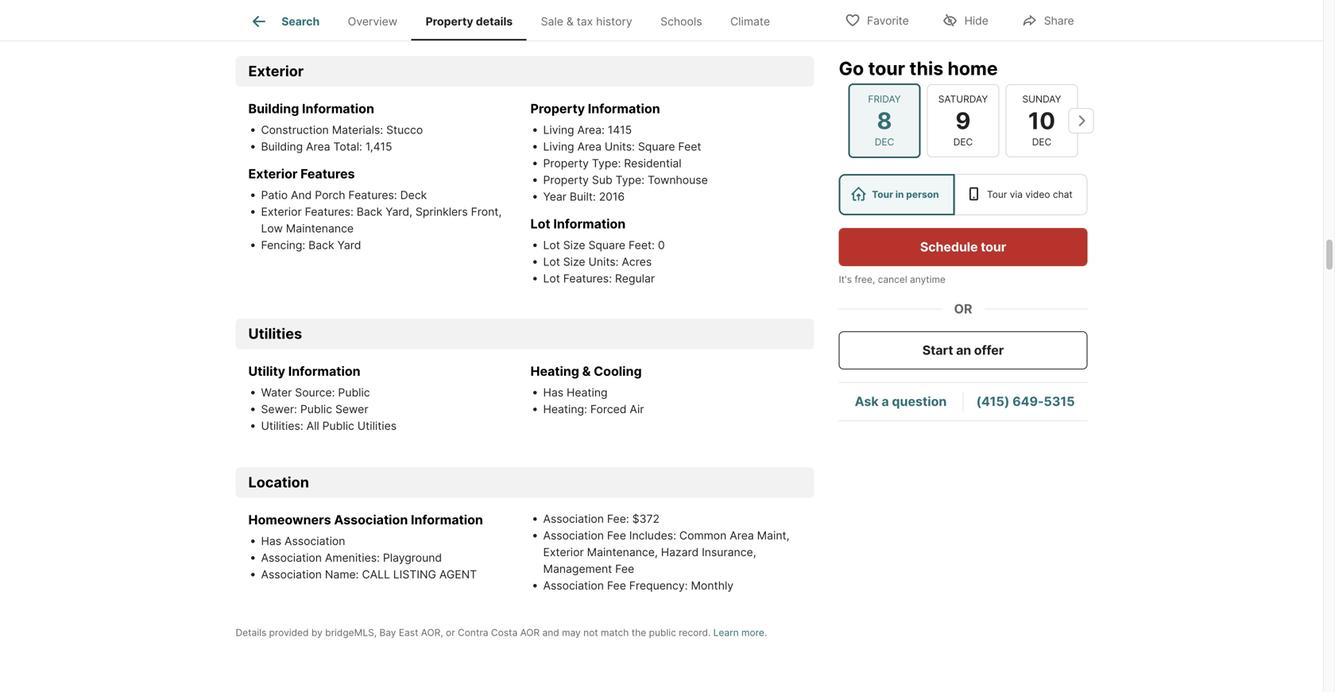 Task type: locate. For each thing, give the bounding box(es) containing it.
maintenance
[[286, 222, 354, 235]]

start an offer button
[[839, 332, 1088, 370]]

friday 8 dec
[[869, 93, 901, 148]]

schedule tour button
[[839, 228, 1088, 266]]

exterior for exterior features:
[[261, 205, 302, 219]]

1 vertical spatial total:
[[334, 140, 363, 154]]

units: left acres
[[589, 255, 619, 269]]

(415) 649-5315 link
[[977, 394, 1076, 409]]

sunday
[[1023, 93, 1062, 105]]

1 vertical spatial units:
[[589, 255, 619, 269]]

search link
[[250, 12, 320, 31]]

east
[[399, 628, 419, 639]]

tour
[[869, 57, 906, 80], [981, 239, 1007, 255]]

friday
[[869, 93, 901, 105]]

tour inside button
[[981, 239, 1007, 255]]

0 vertical spatial living
[[544, 123, 575, 137]]

1 vertical spatial fee
[[616, 563, 635, 576]]

1 horizontal spatial &
[[583, 364, 591, 379]]

& left cooling
[[583, 364, 591, 379]]

property
[[426, 15, 474, 28], [531, 101, 585, 117], [544, 157, 589, 170], [544, 173, 589, 187]]

dec for 8
[[875, 136, 895, 148]]

tour up friday
[[869, 57, 906, 80]]

0 horizontal spatial back
[[309, 239, 334, 252]]

low
[[261, 222, 283, 235]]

property information living area: 1415 living area units: square feet property type: residential property sub type: townhouse year built: 2016
[[531, 101, 708, 204]]

1 vertical spatial square
[[589, 239, 626, 252]]

1 vertical spatial &
[[583, 364, 591, 379]]

go
[[839, 57, 864, 80]]

porch
[[315, 189, 346, 202]]

area for building
[[306, 140, 330, 154]]

feet:
[[629, 239, 655, 252]]

8 right tax
[[615, 9, 621, 23]]

exterior up management
[[544, 546, 584, 560]]

information inside building information construction materials: stucco building area total: 1,415
[[302, 101, 374, 117]]

total:
[[582, 9, 611, 23], [334, 140, 363, 154]]

features: inside exterior features patio and porch features: deck
[[349, 189, 397, 202]]

maint,
[[758, 529, 790, 543]]

type:
[[592, 157, 621, 170], [616, 173, 645, 187]]

1 dec from the left
[[875, 136, 895, 148]]

back left the yard,
[[357, 205, 383, 219]]

2 vertical spatial fee
[[607, 579, 627, 593]]

saturday 9 dec
[[939, 93, 989, 148]]

ask a question link
[[855, 394, 947, 409]]

1 vertical spatial 8
[[877, 107, 893, 135]]

square up residential
[[638, 140, 676, 154]]

1 vertical spatial has
[[261, 535, 282, 548]]

2 vertical spatial features:
[[564, 272, 612, 286]]

heating up heating:
[[531, 364, 580, 379]]

area inside building information construction materials: stucco building area total: 1,415
[[306, 140, 330, 154]]

2 size from the top
[[564, 255, 586, 269]]

exterior down patio
[[261, 205, 302, 219]]

schools tab
[[647, 2, 717, 41]]

2 dec from the left
[[954, 136, 974, 148]]

1 size from the top
[[564, 239, 586, 252]]

square inside lot information lot size square feet: 0 lot size units: acres lot features: regular
[[589, 239, 626, 252]]

heating up forced
[[567, 386, 608, 400]]

area up insurance,
[[730, 529, 754, 543]]

materials:
[[332, 123, 383, 137]]

1 vertical spatial tour
[[981, 239, 1007, 255]]

overview
[[348, 15, 398, 28]]

units: down the 1415
[[605, 140, 635, 154]]

& inside "sale & tax history" tab
[[567, 15, 574, 28]]

None button
[[849, 83, 921, 158], [928, 84, 1000, 157], [1006, 84, 1079, 157], [849, 83, 921, 158], [928, 84, 1000, 157], [1006, 84, 1079, 157]]

has
[[544, 386, 564, 400], [261, 535, 282, 548]]

forced
[[591, 403, 627, 416]]

1 horizontal spatial area
[[578, 140, 602, 154]]

patio
[[261, 189, 288, 202]]

tour inside 'tour via video chat' option
[[988, 189, 1008, 200]]

exterior inside exterior features patio and porch features: deck
[[249, 166, 298, 182]]

tab list
[[236, 0, 797, 41]]

maintenance,
[[587, 546, 658, 560]]

match
[[601, 628, 629, 639]]

information down built: on the top left
[[554, 216, 626, 232]]

free,
[[855, 274, 876, 285]]

has inside homeowners association information has association association amenities: playground association name: call listing agent
[[261, 535, 282, 548]]

0 horizontal spatial &
[[567, 15, 574, 28]]

and
[[291, 189, 312, 202]]

information
[[302, 101, 374, 117], [588, 101, 661, 117], [554, 216, 626, 232], [288, 364, 361, 379], [411, 513, 483, 528]]

1 horizontal spatial tour
[[988, 189, 1008, 200]]

& for sale
[[567, 15, 574, 28]]

tour left in
[[873, 189, 894, 200]]

square up acres
[[589, 239, 626, 252]]

living left area:
[[544, 123, 575, 137]]

fee for includes:
[[607, 529, 627, 543]]

cooling
[[594, 364, 642, 379]]

has down homeowners
[[261, 535, 282, 548]]

size left acres
[[564, 255, 586, 269]]

and
[[543, 628, 560, 639]]

list box
[[839, 174, 1088, 216]]

1 horizontal spatial back
[[357, 205, 383, 219]]

1415
[[608, 123, 632, 137]]

0 horizontal spatial utilities
[[249, 325, 302, 343]]

2 horizontal spatial dec
[[1033, 136, 1052, 148]]

features
[[301, 166, 355, 182]]

1 horizontal spatial total:
[[582, 9, 611, 23]]

1 vertical spatial utilities
[[358, 420, 397, 433]]

1 horizontal spatial tour
[[981, 239, 1007, 255]]

&
[[567, 15, 574, 28], [583, 364, 591, 379]]

dec down the 10
[[1033, 136, 1052, 148]]

size
[[564, 239, 586, 252], [564, 255, 586, 269]]

1 vertical spatial back
[[309, 239, 334, 252]]

tour left via
[[988, 189, 1008, 200]]

ask
[[855, 394, 879, 409]]

type: up sub
[[592, 157, 621, 170]]

0 vertical spatial public
[[338, 386, 370, 400]]

public down 'sewer'
[[323, 420, 355, 433]]

0 vertical spatial square
[[638, 140, 676, 154]]

has up heating:
[[544, 386, 564, 400]]

schools
[[661, 15, 703, 28]]

learn
[[714, 628, 739, 639]]

0 vertical spatial total:
[[582, 9, 611, 23]]

list box containing tour in person
[[839, 174, 1088, 216]]

1 horizontal spatial dec
[[954, 136, 974, 148]]

area down area:
[[578, 140, 602, 154]]

0 vertical spatial units:
[[605, 140, 635, 154]]

this
[[910, 57, 944, 80]]

via
[[1010, 189, 1023, 200]]

property inside "property details" tab
[[426, 15, 474, 28]]

information inside 'property information living area: 1415 living area units: square feet property type: residential property sub type: townhouse year built: 2016'
[[588, 101, 661, 117]]

exterior features patio and porch features: deck
[[249, 166, 427, 202]]

the
[[632, 628, 647, 639]]

(415) 649-5315
[[977, 394, 1076, 409]]

sewer
[[336, 403, 369, 416]]

yard
[[338, 239, 361, 252]]

0 vertical spatial back
[[357, 205, 383, 219]]

details
[[236, 628, 267, 639]]

0 vertical spatial building
[[249, 101, 299, 117]]

size down built: on the top left
[[564, 239, 586, 252]]

1 vertical spatial heating
[[567, 386, 608, 400]]

public
[[649, 628, 677, 639]]

2016
[[599, 190, 625, 204]]

heating
[[531, 364, 580, 379], [567, 386, 608, 400]]

1 horizontal spatial utilities
[[358, 420, 397, 433]]

0 vertical spatial tour
[[869, 57, 906, 80]]

construction
[[261, 123, 329, 137]]

0 vertical spatial has
[[544, 386, 564, 400]]

search
[[282, 15, 320, 28]]

0 horizontal spatial total:
[[334, 140, 363, 154]]

2 tour from the left
[[988, 189, 1008, 200]]

aor,
[[421, 628, 443, 639]]

dec down friday
[[875, 136, 895, 148]]

information inside utility information water source: public sewer: public sewer utilities: all public utilities
[[288, 364, 361, 379]]

area inside common area maint, exterior maintenance, hazard insurance, management fee
[[730, 529, 754, 543]]

exterior up patio
[[249, 166, 298, 182]]

homeowners
[[249, 513, 331, 528]]

next image
[[1069, 108, 1095, 133]]

information for property
[[588, 101, 661, 117]]

1 vertical spatial building
[[261, 140, 303, 154]]

1 vertical spatial living
[[544, 140, 575, 154]]

utilities up 'utility' at the bottom of page
[[249, 325, 302, 343]]

1 vertical spatial type:
[[616, 173, 645, 187]]

public up 'sewer'
[[338, 386, 370, 400]]

0 horizontal spatial dec
[[875, 136, 895, 148]]

0 horizontal spatial has
[[261, 535, 282, 548]]

units: inside 'property information living area: 1415 living area units: square feet property type: residential property sub type: townhouse year built: 2016'
[[605, 140, 635, 154]]

8 down friday
[[877, 107, 893, 135]]

association fee includes:
[[544, 529, 680, 543]]

1 vertical spatial size
[[564, 255, 586, 269]]

1 horizontal spatial has
[[544, 386, 564, 400]]

total: inside building information construction materials: stucco building area total: 1,415
[[334, 140, 363, 154]]

name:
[[325, 568, 359, 582]]

public down source:
[[300, 403, 332, 416]]

area
[[306, 140, 330, 154], [578, 140, 602, 154], [730, 529, 754, 543]]

hazard
[[661, 546, 699, 560]]

dec down 9 on the right of the page
[[954, 136, 974, 148]]

building down construction
[[261, 140, 303, 154]]

dec inside saturday 9 dec
[[954, 136, 974, 148]]

utilities down 'sewer'
[[358, 420, 397, 433]]

tour right schedule
[[981, 239, 1007, 255]]

features: down porch
[[305, 205, 354, 219]]

0 vertical spatial utilities
[[249, 325, 302, 343]]

exterior inside common area maint, exterior maintenance, hazard insurance, management fee
[[544, 546, 584, 560]]

a
[[882, 394, 890, 409]]

dec for 10
[[1033, 136, 1052, 148]]

fencing: back yard
[[261, 239, 361, 252]]

1 tour from the left
[[873, 189, 894, 200]]

1 horizontal spatial square
[[638, 140, 676, 154]]

offer
[[975, 343, 1005, 358]]

front,
[[471, 205, 502, 219]]

dec inside friday 8 dec
[[875, 136, 895, 148]]

property details tab
[[412, 2, 527, 41]]

0 vertical spatial size
[[564, 239, 586, 252]]

fee for frequency:
[[607, 579, 627, 593]]

building up construction
[[249, 101, 299, 117]]

& inside heating & cooling has heating heating: forced air
[[583, 364, 591, 379]]

0 horizontal spatial area
[[306, 140, 330, 154]]

0 horizontal spatial tour
[[873, 189, 894, 200]]

tour inside tour in person option
[[873, 189, 894, 200]]

has inside heating & cooling has heating heating: forced air
[[544, 386, 564, 400]]

1,415
[[366, 140, 392, 154]]

2 horizontal spatial area
[[730, 529, 754, 543]]

area down construction
[[306, 140, 330, 154]]

back down the maintenance
[[309, 239, 334, 252]]

area for property
[[578, 140, 602, 154]]

in
[[896, 189, 905, 200]]

management
[[544, 563, 612, 576]]

exterior for exterior
[[249, 63, 304, 80]]

features: left regular
[[564, 272, 612, 286]]

building
[[249, 101, 299, 117], [261, 140, 303, 154]]

type: up the 2016
[[616, 173, 645, 187]]

information up materials:
[[302, 101, 374, 117]]

1 horizontal spatial 8
[[877, 107, 893, 135]]

monthly
[[691, 579, 734, 593]]

& left tax
[[567, 15, 574, 28]]

living up 'year'
[[544, 140, 575, 154]]

0 horizontal spatial square
[[589, 239, 626, 252]]

area inside 'property information living area: 1415 living area units: square feet property type: residential property sub type: townhouse year built: 2016'
[[578, 140, 602, 154]]

person
[[907, 189, 940, 200]]

aor
[[521, 628, 540, 639]]

information inside lot information lot size square feet: 0 lot size units: acres lot features: regular
[[554, 216, 626, 232]]

overview tab
[[334, 2, 412, 41]]

exterior down the search link on the top of the page
[[249, 63, 304, 80]]

it's free, cancel anytime
[[839, 274, 946, 285]]

tour for tour in person
[[873, 189, 894, 200]]

3 dec from the left
[[1033, 136, 1052, 148]]

information up source:
[[288, 364, 361, 379]]

features: up back yard, sprinklers front, low maintenance
[[349, 189, 397, 202]]

0 vertical spatial 8
[[615, 9, 621, 23]]

information up the 1415
[[588, 101, 661, 117]]

2 vertical spatial public
[[323, 420, 355, 433]]

square
[[638, 140, 676, 154], [589, 239, 626, 252]]

0 horizontal spatial tour
[[869, 57, 906, 80]]

climate tab
[[717, 2, 785, 41]]

0 vertical spatial &
[[567, 15, 574, 28]]

home
[[948, 57, 999, 80]]

building information construction materials: stucco building area total: 1,415
[[249, 101, 423, 154]]

dec inside the sunday 10 dec
[[1033, 136, 1052, 148]]

utilities
[[249, 325, 302, 343], [358, 420, 397, 433]]

exterior for exterior features patio and porch features: deck
[[249, 166, 298, 182]]

8 inside friday 8 dec
[[877, 107, 893, 135]]

0 vertical spatial fee
[[607, 529, 627, 543]]

information up "playground"
[[411, 513, 483, 528]]

contra
[[458, 628, 489, 639]]

0 vertical spatial features:
[[349, 189, 397, 202]]



Task type: describe. For each thing, give the bounding box(es) containing it.
ask a question
[[855, 394, 947, 409]]

utility information water source: public sewer: public sewer utilities: all public utilities
[[249, 364, 397, 433]]

0 horizontal spatial 8
[[615, 9, 621, 23]]

heating:
[[544, 403, 588, 416]]

tour for go
[[869, 57, 906, 80]]

0
[[658, 239, 665, 252]]

acres
[[622, 255, 652, 269]]

regular
[[615, 272, 655, 286]]

by
[[312, 628, 323, 639]]

sunday 10 dec
[[1023, 93, 1062, 148]]

amenities:
[[325, 552, 380, 565]]

2 living from the top
[[544, 140, 575, 154]]

has for homeowners
[[261, 535, 282, 548]]

1 living from the top
[[544, 123, 575, 137]]

649-
[[1013, 394, 1045, 409]]

saturday
[[939, 93, 989, 105]]

feet
[[679, 140, 702, 154]]

tab list containing search
[[236, 0, 797, 41]]

start an offer
[[923, 343, 1005, 358]]

1 vertical spatial features:
[[305, 205, 354, 219]]

details provided by bridgemls, bay east aor, or contra costa aor and may not match the public record. learn more.
[[236, 628, 768, 639]]

record.
[[679, 628, 711, 639]]

playground
[[383, 552, 442, 565]]

hide button
[[929, 4, 1003, 36]]

features: inside lot information lot size square feet: 0 lot size units: acres lot features: regular
[[564, 272, 612, 286]]

it's
[[839, 274, 852, 285]]

not
[[584, 628, 599, 639]]

(415)
[[977, 394, 1010, 409]]

0 vertical spatial heating
[[531, 364, 580, 379]]

back yard, sprinklers front, low maintenance
[[261, 205, 502, 235]]

share
[[1045, 14, 1075, 27]]

5315
[[1045, 394, 1076, 409]]

sale & tax history
[[541, 15, 633, 28]]

utility
[[249, 364, 286, 379]]

bay
[[380, 628, 396, 639]]

go tour this home
[[839, 57, 999, 80]]

units: inside lot information lot size square feet: 0 lot size units: acres lot features: regular
[[589, 255, 619, 269]]

schedule tour
[[921, 239, 1007, 255]]

0 vertical spatial type:
[[592, 157, 621, 170]]

tour in person option
[[839, 174, 955, 216]]

provided
[[269, 628, 309, 639]]

sale
[[541, 15, 564, 28]]

bridgemls,
[[325, 628, 377, 639]]

tour for tour via video chat
[[988, 189, 1008, 200]]

homeowners association information has association association amenities: playground association name: call listing agent
[[249, 513, 483, 582]]

association fee frequency: monthly
[[544, 579, 734, 593]]

call
[[362, 568, 390, 582]]

back inside back yard, sprinklers front, low maintenance
[[357, 205, 383, 219]]

water
[[261, 386, 292, 400]]

utilities:
[[261, 420, 304, 433]]

insurance,
[[702, 546, 757, 560]]

history
[[597, 15, 633, 28]]

sub
[[592, 173, 613, 187]]

sprinklers
[[416, 205, 468, 219]]

utilities inside utility information water source: public sewer: public sewer utilities: all public utilities
[[358, 420, 397, 433]]

tour for schedule
[[981, 239, 1007, 255]]

has for heating
[[544, 386, 564, 400]]

exterior features:
[[261, 205, 357, 219]]

heating & cooling has heating heating: forced air
[[531, 364, 645, 416]]

frequency:
[[630, 579, 688, 593]]

schedule
[[921, 239, 979, 255]]

year
[[544, 190, 567, 204]]

residential
[[624, 157, 682, 170]]

association fee: $372
[[544, 513, 660, 526]]

deck
[[400, 189, 427, 202]]

information for utility
[[288, 364, 361, 379]]

stucco
[[387, 123, 423, 137]]

agent
[[440, 568, 477, 582]]

rooms
[[544, 9, 579, 23]]

an
[[957, 343, 972, 358]]

$372
[[633, 513, 660, 526]]

& for heating
[[583, 364, 591, 379]]

tour via video chat option
[[955, 174, 1088, 216]]

yard,
[[386, 205, 413, 219]]

video
[[1026, 189, 1051, 200]]

sale & tax history tab
[[527, 2, 647, 41]]

question
[[893, 394, 947, 409]]

start
[[923, 343, 954, 358]]

information for building
[[302, 101, 374, 117]]

townhouse
[[648, 173, 708, 187]]

lot information lot size square feet: 0 lot size units: acres lot features: regular
[[531, 216, 665, 286]]

tour via video chat
[[988, 189, 1073, 200]]

property details
[[426, 15, 513, 28]]

costa
[[491, 628, 518, 639]]

listing
[[393, 568, 436, 582]]

10
[[1029, 107, 1056, 135]]

or
[[446, 628, 455, 639]]

1 vertical spatial public
[[300, 403, 332, 416]]

information inside homeowners association information has association association amenities: playground association name: call listing agent
[[411, 513, 483, 528]]

information for lot
[[554, 216, 626, 232]]

dec for 9
[[954, 136, 974, 148]]

air
[[630, 403, 645, 416]]

square inside 'property information living area: 1415 living area units: square feet property type: residential property sub type: townhouse year built: 2016'
[[638, 140, 676, 154]]

fee inside common area maint, exterior maintenance, hazard insurance, management fee
[[616, 563, 635, 576]]



Task type: vqa. For each thing, say whether or not it's contained in the screenshot.
LAST
no



